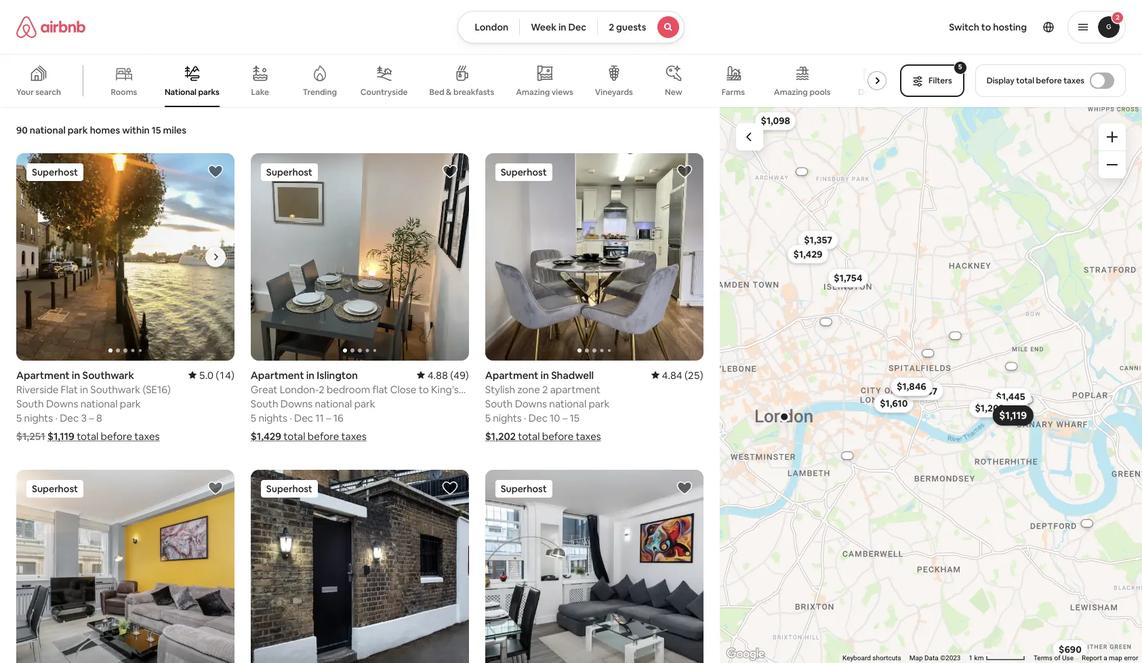 Task type: vqa. For each thing, say whether or not it's contained in the screenshot.
During
no



Task type: describe. For each thing, give the bounding box(es) containing it.
riverside
[[16, 383, 59, 396]]

total inside apartment in southwark riverside flat in southwark (se16) south downs national park 5 nights · dec 3 – 8 $1,251 $1,119 total before taxes
[[77, 430, 99, 443]]

flat
[[61, 383, 78, 396]]

2 for 2 guests
[[609, 21, 614, 33]]

total inside apartment in shadwell stylish zone 2 apartment south downs national park 5 nights · dec 10 – 15 $1,202 total before taxes
[[518, 430, 540, 443]]

1 add to wishlist: apartment in islington image from the top
[[442, 163, 458, 180]]

11
[[315, 411, 324, 424]]

display
[[987, 75, 1015, 86]]

none search field containing london
[[458, 11, 684, 43]]

map
[[1109, 654, 1122, 662]]

$1,202 inside button
[[975, 402, 1004, 414]]

your search
[[16, 87, 61, 98]]

(25)
[[685, 369, 703, 382]]

km
[[974, 654, 984, 662]]

2 guests
[[609, 21, 646, 33]]

add to wishlist: apartment in shadwell image
[[676, 163, 693, 180]]

week
[[531, 21, 557, 33]]

parks
[[198, 87, 220, 97]]

1 km
[[969, 654, 985, 662]]

map data ©2023
[[909, 654, 961, 662]]

week in dec
[[531, 21, 586, 33]]

$1,737 $1,610
[[880, 385, 937, 409]]

$1,846 button
[[890, 377, 932, 396]]

$1,610
[[880, 397, 907, 409]]

farms
[[722, 87, 745, 98]]

$1,357
[[804, 234, 832, 246]]

$690
[[1058, 643, 1081, 655]]

stylish
[[485, 383, 515, 396]]

terms of use
[[1033, 654, 1074, 662]]

in right flat
[[80, 383, 88, 396]]

keyboard shortcuts button
[[842, 654, 901, 663]]

downs inside apartment in southwark riverside flat in southwark (se16) south downs national park 5 nights · dec 3 – 8 $1,251 $1,119 total before taxes
[[46, 397, 78, 410]]

shadwell
[[551, 369, 594, 382]]

downs inside apartment in shadwell stylish zone 2 apartment south downs national park 5 nights · dec 10 – 15 $1,202 total before taxes
[[515, 397, 547, 410]]

(se16)
[[143, 383, 171, 396]]

5.0
[[199, 369, 214, 382]]

nights inside "south downs national park 5 nights · dec 11 – 16 $1,429 total before taxes"
[[259, 411, 287, 424]]

1 vertical spatial southwark
[[90, 383, 140, 396]]

5.0 (14)
[[199, 369, 234, 382]]

– inside "south downs national park 5 nights · dec 11 – 16 $1,429 total before taxes"
[[326, 411, 331, 424]]

– inside apartment in shadwell stylish zone 2 apartment south downs national park 5 nights · dec 10 – 15 $1,202 total before taxes
[[562, 411, 568, 424]]

4.84
[[662, 369, 682, 382]]

week in dec button
[[519, 11, 598, 43]]

$2,039
[[896, 380, 927, 392]]

2 add to wishlist: apartment in islington image from the top
[[442, 480, 458, 496]]

national inside apartment in shadwell stylish zone 2 apartment south downs national park 5 nights · dec 10 – 15 $1,202 total before taxes
[[549, 397, 587, 410]]

national
[[165, 87, 197, 97]]

$1,429 inside "south downs national park 5 nights · dec 11 – 16 $1,429 total before taxes"
[[251, 430, 281, 443]]

search
[[35, 87, 61, 98]]

$1,737
[[909, 385, 937, 397]]

0 vertical spatial southwark
[[82, 369, 134, 382]]

15
[[570, 411, 580, 424]]

add to wishlist: apartment in london image
[[207, 480, 224, 496]]

zoom out image
[[1107, 159, 1118, 170]]

$1,098 button
[[754, 111, 796, 130]]

· inside apartment in shadwell stylish zone 2 apartment south downs national park 5 nights · dec 10 – 15 $1,202 total before taxes
[[524, 411, 526, 424]]

8
[[96, 411, 102, 424]]

1 km button
[[965, 654, 1029, 663]]

4.84 out of 5 average rating,  25 reviews image
[[651, 369, 703, 382]]

london button
[[458, 11, 520, 43]]

map
[[909, 654, 923, 662]]

trending
[[303, 87, 337, 98]]

park inside apartment in shadwell stylish zone 2 apartment south downs national park 5 nights · dec 10 – 15 $1,202 total before taxes
[[589, 397, 610, 410]]

4.88
[[428, 369, 448, 382]]

4.88 out of 5 average rating,  49 reviews image
[[417, 369, 469, 382]]

bed & breakfasts
[[429, 87, 494, 98]]

south inside apartment in southwark riverside flat in southwark (se16) south downs national park 5 nights · dec 3 – 8 $1,251 $1,119 total before taxes
[[16, 397, 44, 410]]

london
[[475, 21, 509, 33]]

apartment in shadwell stylish zone 2 apartment south downs national park 5 nights · dec 10 – 15 $1,202 total before taxes
[[485, 369, 610, 443]]

switch to hosting
[[949, 21, 1027, 33]]

3
[[81, 411, 87, 424]]

downs inside "south downs national park 5 nights · dec 11 – 16 $1,429 total before taxes"
[[281, 397, 313, 410]]

bed
[[429, 87, 444, 98]]

amazing for amazing views
[[516, 87, 550, 97]]

©2023
[[940, 654, 961, 662]]

breakfasts
[[454, 87, 494, 98]]

of
[[1054, 654, 1060, 662]]

$1,429 button
[[787, 245, 828, 264]]

filters button
[[900, 64, 964, 97]]

(49)
[[450, 369, 469, 382]]

display total before taxes button
[[975, 64, 1126, 97]]

taxes inside apartment in shadwell stylish zone 2 apartment south downs national park 5 nights · dec 10 – 15 $1,202 total before taxes
[[576, 430, 601, 443]]

islington
[[317, 369, 358, 382]]

report
[[1082, 654, 1102, 662]]

data
[[924, 654, 938, 662]]

dec inside "south downs national park 5 nights · dec 11 – 16 $1,429 total before taxes"
[[294, 411, 313, 424]]

shortcuts
[[872, 654, 901, 662]]

guests
[[616, 21, 646, 33]]

before inside apartment in southwark riverside flat in southwark (se16) south downs national park 5 nights · dec 3 – 8 $1,251 $1,119 total before taxes
[[101, 430, 132, 443]]

$1,846
[[896, 381, 926, 393]]

apartment
[[550, 383, 601, 396]]

national parks
[[165, 87, 220, 97]]

$2,039 button
[[890, 377, 933, 396]]

keyboard
[[842, 654, 871, 662]]



Task type: locate. For each thing, give the bounding box(es) containing it.
amazing pools
[[774, 87, 831, 98]]

google map
showing 27 stays. region
[[720, 107, 1142, 663]]

national inside apartment in southwark riverside flat in southwark (se16) south downs national park 5 nights · dec 3 – 8 $1,251 $1,119 total before taxes
[[80, 397, 118, 410]]

new
[[665, 87, 682, 98]]

1 · from the left
[[55, 411, 58, 424]]

$1,445
[[996, 391, 1025, 403]]

before inside button
[[1036, 75, 1062, 86]]

0 vertical spatial $1,202
[[975, 402, 1004, 414]]

0 vertical spatial add to wishlist: apartment in islington image
[[442, 163, 458, 180]]

south down stylish
[[485, 397, 513, 410]]

south downs national park 5 nights · dec 11 – 16 $1,429 total before taxes
[[251, 397, 375, 443]]

report a map error link
[[1082, 654, 1138, 662]]

None search field
[[458, 11, 684, 43]]

terms of use link
[[1033, 654, 1074, 662]]

1 horizontal spatial 2
[[609, 21, 614, 33]]

amazing views
[[516, 87, 573, 97]]

1 vertical spatial $1,202
[[485, 430, 516, 443]]

0 horizontal spatial $1,202
[[485, 430, 516, 443]]

design
[[858, 87, 885, 98]]

nights left 11
[[259, 411, 287, 424]]

0 horizontal spatial amazing
[[516, 87, 550, 97]]

countryside
[[361, 87, 408, 98]]

apartment right (14) at the bottom of the page
[[251, 369, 304, 382]]

apartment in islington
[[251, 369, 358, 382]]

taxes inside apartment in southwark riverside flat in southwark (se16) south downs national park 5 nights · dec 3 – 8 $1,251 $1,119 total before taxes
[[134, 430, 160, 443]]

south inside apartment in shadwell stylish zone 2 apartment south downs national park 5 nights · dec 10 – 15 $1,202 total before taxes
[[485, 397, 513, 410]]

park inside "south downs national park 5 nights · dec 11 – 16 $1,429 total before taxes"
[[354, 397, 375, 410]]

display total before taxes
[[987, 75, 1085, 86]]

$1,119
[[999, 409, 1027, 422], [47, 430, 75, 443]]

2 guests button
[[597, 11, 684, 43]]

$1,445 button
[[990, 387, 1031, 406]]

2 horizontal spatial ·
[[524, 411, 526, 424]]

total inside button
[[1016, 75, 1035, 86]]

total inside "south downs national park 5 nights · dec 11 – 16 $1,429 total before taxes"
[[284, 430, 305, 443]]

apartment up riverside
[[16, 369, 70, 382]]

rooms
[[111, 87, 137, 98]]

3 downs from the left
[[515, 397, 547, 410]]

$1,429
[[793, 248, 822, 260], [251, 430, 281, 443]]

before
[[1036, 75, 1062, 86], [101, 430, 132, 443], [308, 430, 339, 443], [542, 430, 574, 443]]

taxes down 16
[[341, 430, 367, 443]]

before right display
[[1036, 75, 1062, 86]]

· left 11
[[290, 411, 292, 424]]

group containing national parks
[[0, 54, 892, 107]]

in left shadwell
[[541, 369, 549, 382]]

1 vertical spatial add to wishlist: apartment in islington image
[[442, 480, 458, 496]]

0 vertical spatial $1,429
[[793, 248, 822, 260]]

&
[[446, 87, 452, 98]]

1 horizontal spatial apartment
[[251, 369, 304, 382]]

0 horizontal spatial $1,119
[[47, 430, 75, 443]]

in
[[559, 21, 566, 33], [72, 369, 80, 382], [306, 369, 315, 382], [541, 369, 549, 382], [80, 383, 88, 396]]

hosting
[[993, 21, 1027, 33]]

error
[[1124, 654, 1138, 662]]

2 downs from the left
[[281, 397, 313, 410]]

2 horizontal spatial south
[[485, 397, 513, 410]]

in left islington
[[306, 369, 315, 382]]

in inside apartment in shadwell stylish zone 2 apartment south downs national park 5 nights · dec 10 – 15 $1,202 total before taxes
[[541, 369, 549, 382]]

apartment for apartment in islington
[[251, 369, 304, 382]]

$1,119 button
[[992, 405, 1033, 426]]

dec inside apartment in southwark riverside flat in southwark (se16) south downs national park 5 nights · dec 3 – 8 $1,251 $1,119 total before taxes
[[60, 411, 79, 424]]

in for dec
[[559, 21, 566, 33]]

$1,737 button
[[903, 381, 943, 400]]

0 horizontal spatial ·
[[55, 411, 58, 424]]

5 inside "south downs national park 5 nights · dec 11 – 16 $1,429 total before taxes"
[[251, 411, 256, 424]]

90 national park homes within 15 miles
[[16, 124, 186, 136]]

before inside "south downs national park 5 nights · dec 11 – 16 $1,429 total before taxes"
[[308, 430, 339, 443]]

in for shadwell
[[541, 369, 549, 382]]

before down 10 at the left
[[542, 430, 574, 443]]

1 vertical spatial $1,429
[[251, 430, 281, 443]]

3 nights from the left
[[493, 411, 522, 424]]

total right display
[[1016, 75, 1035, 86]]

– inside apartment in southwark riverside flat in southwark (se16) south downs national park 5 nights · dec 3 – 8 $1,251 $1,119 total before taxes
[[89, 411, 94, 424]]

add to wishlist: apartment in southwark image
[[207, 163, 224, 180]]

2
[[1116, 13, 1120, 22], [609, 21, 614, 33], [542, 383, 548, 396]]

0 horizontal spatial nights
[[24, 411, 53, 424]]

apartment inside apartment in shadwell stylish zone 2 apartment south downs national park 5 nights · dec 10 – 15 $1,202 total before taxes
[[485, 369, 539, 382]]

in up flat
[[72, 369, 80, 382]]

your
[[16, 87, 34, 98]]

taxes inside button
[[1064, 75, 1085, 86]]

4.84 (25)
[[662, 369, 703, 382]]

0 vertical spatial $1,119
[[999, 409, 1027, 422]]

southwark
[[82, 369, 134, 382], [90, 383, 140, 396]]

$1,754 button
[[827, 268, 868, 287]]

2 button
[[1068, 11, 1126, 43]]

$1,119 inside "button"
[[999, 409, 1027, 422]]

nights
[[24, 411, 53, 424], [259, 411, 287, 424], [493, 411, 522, 424]]

nights up $1,251
[[24, 411, 53, 424]]

1 south from the left
[[16, 397, 44, 410]]

2 inside 'button'
[[609, 21, 614, 33]]

(14)
[[216, 369, 234, 382]]

apartment up stylish
[[485, 369, 539, 382]]

1 horizontal spatial ·
[[290, 411, 292, 424]]

national up 15
[[549, 397, 587, 410]]

– right 11
[[326, 411, 331, 424]]

before inside apartment in shadwell stylish zone 2 apartment south downs national park 5 nights · dec 10 – 15 $1,202 total before taxes
[[542, 430, 574, 443]]

homes
[[90, 124, 120, 136]]

national up 16
[[315, 397, 352, 410]]

apartment in southwark riverside flat in southwark (se16) south downs national park 5 nights · dec 3 – 8 $1,251 $1,119 total before taxes
[[16, 369, 171, 443]]

– right 3
[[89, 411, 94, 424]]

nights inside apartment in shadwell stylish zone 2 apartment south downs national park 5 nights · dec 10 – 15 $1,202 total before taxes
[[493, 411, 522, 424]]

total down 3
[[77, 430, 99, 443]]

$1,202 button
[[969, 399, 1010, 418]]

to
[[982, 21, 991, 33]]

1 horizontal spatial $1,119
[[999, 409, 1027, 422]]

in right week
[[559, 21, 566, 33]]

dec right week
[[568, 21, 586, 33]]

5 inside apartment in southwark riverside flat in southwark (se16) south downs national park 5 nights · dec 3 – 8 $1,251 $1,119 total before taxes
[[16, 411, 22, 424]]

group
[[0, 54, 892, 107], [16, 153, 234, 360], [251, 153, 469, 360], [485, 153, 703, 361], [16, 470, 234, 663], [251, 470, 469, 663], [485, 470, 703, 663]]

apartment
[[16, 369, 70, 382], [251, 369, 304, 382], [485, 369, 539, 382]]

in for islington
[[306, 369, 315, 382]]

south inside "south downs national park 5 nights · dec 11 – 16 $1,429 total before taxes"
[[251, 397, 278, 410]]

keyboard shortcuts
[[842, 654, 901, 662]]

0 horizontal spatial south
[[16, 397, 44, 410]]

google image
[[723, 645, 768, 663]]

1
[[969, 654, 973, 662]]

taxes inside "south downs national park 5 nights · dec 11 – 16 $1,429 total before taxes"
[[341, 430, 367, 443]]

total down "zone"
[[518, 430, 540, 443]]

a
[[1103, 654, 1107, 662]]

taxes down '(se16)'
[[134, 430, 160, 443]]

· inside "south downs national park 5 nights · dec 11 – 16 $1,429 total before taxes"
[[290, 411, 292, 424]]

· left 3
[[55, 411, 58, 424]]

pools
[[810, 87, 831, 98]]

2 inside 'dropdown button'
[[1116, 13, 1120, 22]]

views
[[552, 87, 573, 97]]

taxes down 15
[[576, 430, 601, 443]]

· down "zone"
[[524, 411, 526, 424]]

dec left 3
[[60, 411, 79, 424]]

0 horizontal spatial downs
[[46, 397, 78, 410]]

5.0 out of 5 average rating,  14 reviews image
[[188, 369, 234, 382]]

dec inside apartment in shadwell stylish zone 2 apartment south downs national park 5 nights · dec 10 – 15 $1,202 total before taxes
[[529, 411, 548, 424]]

amazing left views
[[516, 87, 550, 97]]

2 – from the left
[[326, 411, 331, 424]]

3 · from the left
[[524, 411, 526, 424]]

dec left 11
[[294, 411, 313, 424]]

national right the 90
[[30, 124, 66, 136]]

national up 8
[[80, 397, 118, 410]]

$1,202 inside apartment in shadwell stylish zone 2 apartment south downs national park 5 nights · dec 10 – 15 $1,202 total before taxes
[[485, 430, 516, 443]]

1 nights from the left
[[24, 411, 53, 424]]

1 horizontal spatial $1,429
[[793, 248, 822, 260]]

2 nights from the left
[[259, 411, 287, 424]]

10
[[550, 411, 560, 424]]

0 horizontal spatial $1,429
[[251, 430, 281, 443]]

profile element
[[701, 0, 1126, 54]]

2 horizontal spatial downs
[[515, 397, 547, 410]]

nights inside apartment in southwark riverside flat in southwark (se16) south downs national park 5 nights · dec 3 – 8 $1,251 $1,119 total before taxes
[[24, 411, 53, 424]]

0 horizontal spatial –
[[89, 411, 94, 424]]

$1,429 inside button
[[793, 248, 822, 260]]

in inside button
[[559, 21, 566, 33]]

terms
[[1033, 654, 1052, 662]]

$1,119 down $1,445
[[999, 409, 1027, 422]]

dec
[[568, 21, 586, 33], [60, 411, 79, 424], [294, 411, 313, 424], [529, 411, 548, 424]]

2 horizontal spatial –
[[562, 411, 568, 424]]

nights down stylish
[[493, 411, 522, 424]]

in for southwark
[[72, 369, 80, 382]]

–
[[89, 411, 94, 424], [326, 411, 331, 424], [562, 411, 568, 424]]

park
[[68, 124, 88, 136], [120, 397, 141, 410], [354, 397, 375, 410], [589, 397, 610, 410]]

total down the apartment in islington
[[284, 430, 305, 443]]

1 apartment from the left
[[16, 369, 70, 382]]

switch
[[949, 21, 980, 33]]

use
[[1062, 654, 1074, 662]]

$1,119 right $1,251
[[47, 430, 75, 443]]

1 downs from the left
[[46, 397, 78, 410]]

before down 8
[[101, 430, 132, 443]]

1 horizontal spatial –
[[326, 411, 331, 424]]

2 inside apartment in shadwell stylish zone 2 apartment south downs national park 5 nights · dec 10 – 15 $1,202 total before taxes
[[542, 383, 548, 396]]

$1,119 inside apartment in southwark riverside flat in southwark (se16) south downs national park 5 nights · dec 3 – 8 $1,251 $1,119 total before taxes
[[47, 430, 75, 443]]

$1,754
[[834, 272, 862, 284]]

1 horizontal spatial amazing
[[774, 87, 808, 98]]

· inside apartment in southwark riverside flat in southwark (se16) south downs national park 5 nights · dec 3 – 8 $1,251 $1,119 total before taxes
[[55, 411, 58, 424]]

1 horizontal spatial nights
[[259, 411, 287, 424]]

$690 button
[[1052, 640, 1087, 659]]

90
[[16, 124, 28, 136]]

south down the apartment in islington
[[251, 397, 278, 410]]

add to wishlist: apartment in islington image
[[442, 163, 458, 180], [442, 480, 458, 496]]

dec inside button
[[568, 21, 586, 33]]

2 apartment from the left
[[251, 369, 304, 382]]

2 south from the left
[[251, 397, 278, 410]]

add to wishlist: apartment in london image
[[676, 480, 693, 496]]

park inside apartment in southwark riverside flat in southwark (se16) south downs national park 5 nights · dec 3 – 8 $1,251 $1,119 total before taxes
[[120, 397, 141, 410]]

2 · from the left
[[290, 411, 292, 424]]

before down 11
[[308, 430, 339, 443]]

– left 15
[[562, 411, 568, 424]]

0 horizontal spatial 2
[[542, 383, 548, 396]]

apartment inside apartment in southwark riverside flat in southwark (se16) south downs national park 5 nights · dec 3 – 8 $1,251 $1,119 total before taxes
[[16, 369, 70, 382]]

dec left 10 at the left
[[529, 411, 548, 424]]

1 horizontal spatial south
[[251, 397, 278, 410]]

$1,251
[[16, 430, 45, 443]]

vineyards
[[595, 87, 633, 98]]

1 horizontal spatial $1,202
[[975, 402, 1004, 414]]

$1,357 button
[[798, 230, 838, 249]]

zone
[[517, 383, 540, 396]]

apartment for apartment in southwark riverside flat in southwark (se16) south downs national park 5 nights · dec 3 – 8 $1,251 $1,119 total before taxes
[[16, 369, 70, 382]]

south down riverside
[[16, 397, 44, 410]]

downs down "zone"
[[515, 397, 547, 410]]

16
[[333, 411, 344, 424]]

4.88 (49)
[[428, 369, 469, 382]]

3 apartment from the left
[[485, 369, 539, 382]]

2 horizontal spatial 2
[[1116, 13, 1120, 22]]

3 south from the left
[[485, 397, 513, 410]]

3 – from the left
[[562, 411, 568, 424]]

switch to hosting link
[[941, 13, 1035, 41]]

2 horizontal spatial nights
[[493, 411, 522, 424]]

downs down the apartment in islington
[[281, 397, 313, 410]]

1 – from the left
[[89, 411, 94, 424]]

apartment for apartment in shadwell stylish zone 2 apartment south downs national park 5 nights · dec 10 – 15 $1,202 total before taxes
[[485, 369, 539, 382]]

total
[[1016, 75, 1035, 86], [77, 430, 99, 443], [284, 430, 305, 443], [518, 430, 540, 443]]

taxes down 2 'dropdown button'
[[1064, 75, 1085, 86]]

1 vertical spatial $1,119
[[47, 430, 75, 443]]

0 horizontal spatial apartment
[[16, 369, 70, 382]]

within 15 miles
[[122, 124, 186, 136]]

$1,610 button
[[873, 394, 914, 413]]

national inside "south downs national park 5 nights · dec 11 – 16 $1,429 total before taxes"
[[315, 397, 352, 410]]

downs down flat
[[46, 397, 78, 410]]

1 horizontal spatial downs
[[281, 397, 313, 410]]

amazing left pools
[[774, 87, 808, 98]]

zoom in image
[[1107, 132, 1118, 142]]

5 inside apartment in shadwell stylish zone 2 apartment south downs national park 5 nights · dec 10 – 15 $1,202 total before taxes
[[485, 411, 491, 424]]

2 horizontal spatial apartment
[[485, 369, 539, 382]]

amazing for amazing pools
[[774, 87, 808, 98]]

2 for 2
[[1116, 13, 1120, 22]]



